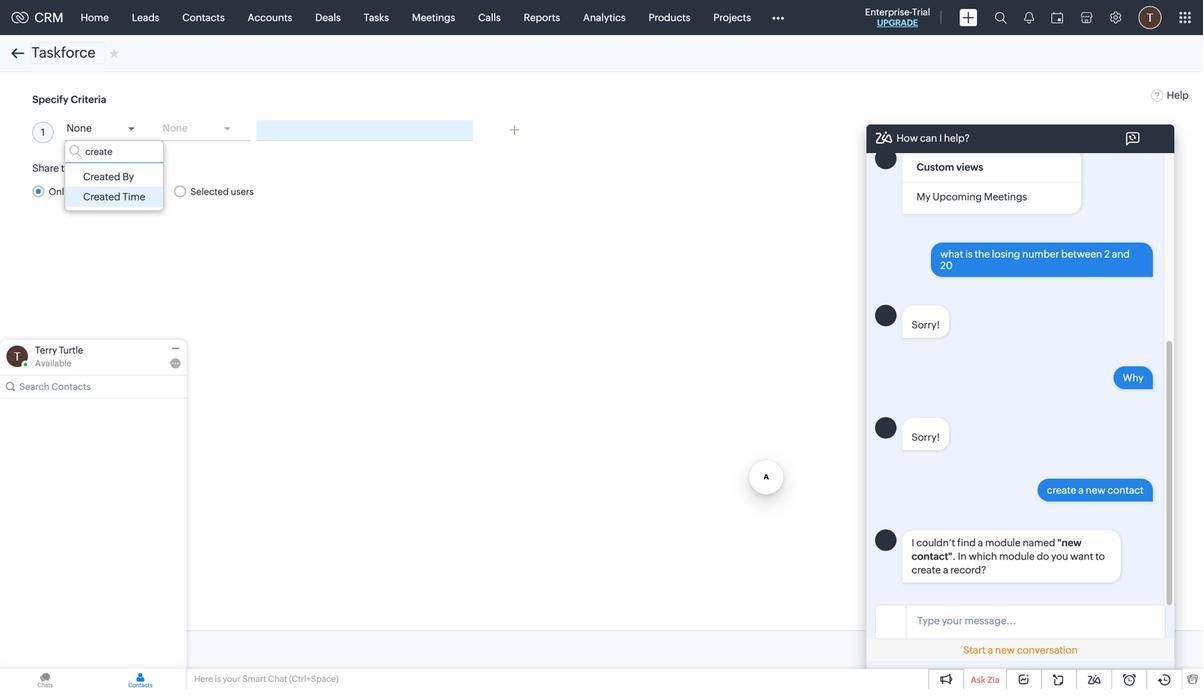 Task type: vqa. For each thing, say whether or not it's contained in the screenshot.
conversation
yes



Task type: locate. For each thing, give the bounding box(es) containing it.
analytics
[[583, 12, 626, 23]]

how can i help?
[[897, 132, 970, 144]]

you
[[1051, 551, 1068, 563]]

create menu element
[[951, 0, 986, 35]]

logo image
[[11, 12, 29, 23]]

here
[[194, 675, 213, 684]]

new left contact
[[1086, 485, 1106, 496]]

time
[[122, 191, 145, 203]]

meetings right upcoming
[[984, 191, 1027, 203]]

0 horizontal spatial none field
[[64, 118, 155, 141]]

my upcoming meetings
[[917, 191, 1027, 203]]

everyone
[[118, 186, 158, 197]]

0 vertical spatial i
[[939, 132, 942, 144]]

and
[[1112, 249, 1130, 260]]

1 horizontal spatial meetings
[[984, 191, 1027, 203]]

None text field
[[30, 42, 106, 64], [256, 120, 473, 141], [30, 42, 106, 64], [256, 120, 473, 141]]

2 created from the top
[[83, 191, 120, 203]]

1 none from the left
[[67, 122, 92, 134]]

a right start on the bottom right of the page
[[988, 645, 993, 656]]

zia
[[988, 676, 1000, 685]]

meetings left calls link
[[412, 12, 455, 23]]

can
[[920, 132, 937, 144]]

none field down criteria
[[64, 118, 155, 141]]

enterprise-trial upgrade
[[865, 7, 930, 28]]

1 horizontal spatial is
[[965, 249, 973, 260]]

Search Contacts text field
[[19, 376, 169, 398]]

created up created time
[[83, 171, 120, 183]]

0 horizontal spatial none
[[67, 122, 92, 134]]

help
[[1167, 90, 1189, 101]]

1 vertical spatial create
[[912, 565, 941, 576]]

1 vertical spatial i
[[912, 538, 914, 549]]

a down contact"
[[943, 565, 948, 576]]

signals element
[[1015, 0, 1043, 35]]

1 vertical spatial created
[[83, 191, 120, 203]]

i couldn't find a module named
[[912, 538, 1057, 549]]

None button
[[91, 639, 154, 662]]

2
[[1104, 249, 1110, 260]]

custom
[[917, 162, 954, 173]]

None submit
[[32, 639, 83, 662]]

new for contact
[[1086, 485, 1106, 496]]

projects
[[713, 12, 751, 23]]

created down created by
[[83, 191, 120, 203]]

a
[[1078, 485, 1084, 496], [978, 538, 983, 549], [943, 565, 948, 576], [988, 645, 993, 656]]

me
[[71, 186, 85, 197]]

0 horizontal spatial new
[[995, 645, 1015, 656]]

this
[[61, 163, 78, 174]]

search image
[[995, 11, 1007, 24]]

none field up the selected
[[160, 118, 251, 141]]

custom views
[[917, 162, 983, 173]]

chat
[[268, 675, 287, 684]]

couldn't
[[916, 538, 955, 549]]

criteria
[[71, 94, 106, 105]]

created
[[83, 171, 120, 183], [83, 191, 120, 203]]

is inside what is the losing number between 2 and 20
[[965, 249, 973, 260]]

1 vertical spatial new
[[995, 645, 1015, 656]]

1 horizontal spatial new
[[1086, 485, 1106, 496]]

(ctrl+space)
[[289, 675, 339, 684]]

1 created from the top
[[83, 171, 120, 183]]

what
[[940, 249, 963, 260]]

share
[[32, 163, 59, 174]]

record?
[[950, 565, 986, 576]]

turtle
[[59, 345, 83, 356]]

0 vertical spatial meetings
[[412, 12, 455, 23]]

contact"
[[912, 551, 953, 563]]

specify
[[32, 94, 68, 105]]

meetings
[[412, 12, 455, 23], [984, 191, 1027, 203]]

is left your
[[215, 675, 221, 684]]

i
[[939, 132, 942, 144], [912, 538, 914, 549]]

1 vertical spatial meetings
[[984, 191, 1027, 203]]

0 vertical spatial sorry!
[[912, 320, 940, 331]]

created by
[[83, 171, 134, 183]]

2 none field from the left
[[160, 118, 251, 141]]

Other Modules field
[[763, 6, 793, 29]]

0 horizontal spatial create
[[912, 565, 941, 576]]

none
[[67, 122, 92, 134], [163, 122, 188, 134]]

calls
[[478, 12, 501, 23]]

is left the
[[965, 249, 973, 260]]

0 horizontal spatial i
[[912, 538, 914, 549]]

profile element
[[1130, 0, 1170, 35]]

2 none from the left
[[163, 122, 188, 134]]

0 vertical spatial created
[[83, 171, 120, 183]]

1 vertical spatial sorry!
[[912, 432, 940, 443]]

i left couldn't
[[912, 538, 914, 549]]

sorry!
[[912, 320, 940, 331], [912, 432, 940, 443]]

search element
[[986, 0, 1015, 35]]

why
[[1123, 373, 1144, 384]]

new
[[1086, 485, 1106, 496], [995, 645, 1015, 656]]

create up ""new"
[[1047, 485, 1076, 496]]

here is your smart chat (ctrl+space)
[[194, 675, 339, 684]]

0 vertical spatial create
[[1047, 485, 1076, 496]]

products
[[649, 12, 691, 23]]

module
[[985, 538, 1021, 549], [999, 551, 1035, 563]]

1 horizontal spatial none
[[163, 122, 188, 134]]

my
[[917, 191, 931, 203]]

0 horizontal spatial meetings
[[412, 12, 455, 23]]

home link
[[69, 0, 120, 35]]

what is the losing number between 2 and 20
[[940, 249, 1130, 272]]

is
[[965, 249, 973, 260], [215, 675, 221, 684]]

deals
[[315, 12, 341, 23]]

None search field
[[65, 141, 163, 163]]

which
[[969, 551, 997, 563]]

0 vertical spatial is
[[965, 249, 973, 260]]

1 sorry! from the top
[[912, 320, 940, 331]]

new right start on the bottom right of the page
[[995, 645, 1015, 656]]

0 horizontal spatial is
[[215, 675, 221, 684]]

module down named at bottom
[[999, 551, 1035, 563]]

20
[[940, 260, 953, 272]]

module up the . in which module do you want to create a record?
[[985, 538, 1021, 549]]

enterprise-
[[865, 7, 912, 18]]

conversation
[[1017, 645, 1078, 656]]

1 vertical spatial module
[[999, 551, 1035, 563]]

home
[[81, 12, 109, 23]]

None field
[[64, 118, 155, 141], [160, 118, 251, 141]]

1 vertical spatial is
[[215, 675, 221, 684]]

tree
[[65, 163, 163, 211]]

created for created by
[[83, 171, 120, 183]]

1 horizontal spatial none field
[[160, 118, 251, 141]]

create
[[1047, 485, 1076, 496], [912, 565, 941, 576]]

created for created time
[[83, 191, 120, 203]]

create down contact"
[[912, 565, 941, 576]]

0 vertical spatial new
[[1086, 485, 1106, 496]]

"new contact"
[[912, 538, 1082, 563]]

i right can in the top right of the page
[[939, 132, 942, 144]]



Task type: describe. For each thing, give the bounding box(es) containing it.
meetings inside meetings link
[[412, 12, 455, 23]]

tree containing created by
[[65, 163, 163, 211]]

available
[[35, 359, 71, 368]]

"new
[[1057, 538, 1082, 549]]

help?
[[944, 132, 970, 144]]

none for 2nd 'none' field from right
[[67, 122, 92, 134]]

only
[[49, 186, 69, 197]]

find
[[957, 538, 976, 549]]

new for conversation
[[995, 645, 1015, 656]]

the
[[975, 249, 990, 260]]

trial
[[912, 7, 930, 18]]

ask zia
[[971, 676, 1000, 685]]

start a new conversation
[[963, 645, 1078, 656]]

how
[[897, 132, 918, 144]]

none for 2nd 'none' field
[[163, 122, 188, 134]]

terry turtle
[[35, 345, 83, 356]]

a inside the . in which module do you want to create a record?
[[943, 565, 948, 576]]

your
[[223, 675, 241, 684]]

crm
[[34, 10, 63, 25]]

signals image
[[1024, 11, 1034, 24]]

1 none field from the left
[[64, 118, 155, 141]]

.
[[953, 551, 956, 563]]

contacts
[[182, 12, 225, 23]]

named
[[1023, 538, 1055, 549]]

upgrade
[[877, 18, 918, 28]]

start
[[963, 645, 986, 656]]

tasks
[[364, 12, 389, 23]]

selected
[[190, 186, 229, 197]]

tasks link
[[352, 0, 401, 35]]

in
[[958, 551, 967, 563]]

number
[[1022, 249, 1059, 260]]

module inside the . in which module do you want to create a record?
[[999, 551, 1035, 563]]

products link
[[637, 0, 702, 35]]

0 vertical spatial module
[[985, 538, 1021, 549]]

between
[[1061, 249, 1102, 260]]

is for what
[[965, 249, 973, 260]]

ask
[[971, 676, 986, 685]]

by
[[122, 171, 134, 183]]

terry
[[35, 345, 57, 356]]

to
[[1095, 551, 1105, 563]]

profile image
[[1139, 6, 1162, 29]]

share this with:
[[32, 163, 104, 174]]

losing
[[992, 249, 1020, 260]]

a left contact
[[1078, 485, 1084, 496]]

only me
[[49, 186, 85, 197]]

1 horizontal spatial i
[[939, 132, 942, 144]]

smart
[[242, 675, 266, 684]]

is for here
[[215, 675, 221, 684]]

with:
[[80, 163, 104, 174]]

create menu image
[[960, 9, 978, 26]]

mark as favorite image
[[109, 48, 119, 59]]

reports
[[524, 12, 560, 23]]

leads link
[[120, 0, 171, 35]]

contacts image
[[95, 670, 185, 690]]

accounts link
[[236, 0, 304, 35]]

Type your message... text field
[[907, 613, 1164, 631]]

a up which
[[978, 538, 983, 549]]

chats image
[[0, 670, 90, 690]]

1 horizontal spatial create
[[1047, 485, 1076, 496]]

create a new contact
[[1047, 485, 1144, 496]]

analytics link
[[572, 0, 637, 35]]

. in which module do you want to create a record?
[[912, 551, 1105, 576]]

contact
[[1108, 485, 1144, 496]]

projects link
[[702, 0, 763, 35]]

reports link
[[512, 0, 572, 35]]

crm link
[[11, 10, 63, 25]]

views
[[956, 162, 983, 173]]

deals link
[[304, 0, 352, 35]]

do
[[1037, 551, 1049, 563]]

want
[[1070, 551, 1093, 563]]

help specify criteria
[[32, 90, 1189, 105]]

accounts
[[248, 12, 292, 23]]

leads
[[132, 12, 159, 23]]

calendar image
[[1051, 12, 1063, 23]]

upcoming
[[933, 191, 982, 203]]

selected users
[[190, 186, 254, 197]]

meetings link
[[401, 0, 467, 35]]

create inside the . in which module do you want to create a record?
[[912, 565, 941, 576]]

calls link
[[467, 0, 512, 35]]

created time
[[83, 191, 145, 203]]

users
[[231, 186, 254, 197]]

contacts link
[[171, 0, 236, 35]]

2 sorry! from the top
[[912, 432, 940, 443]]



